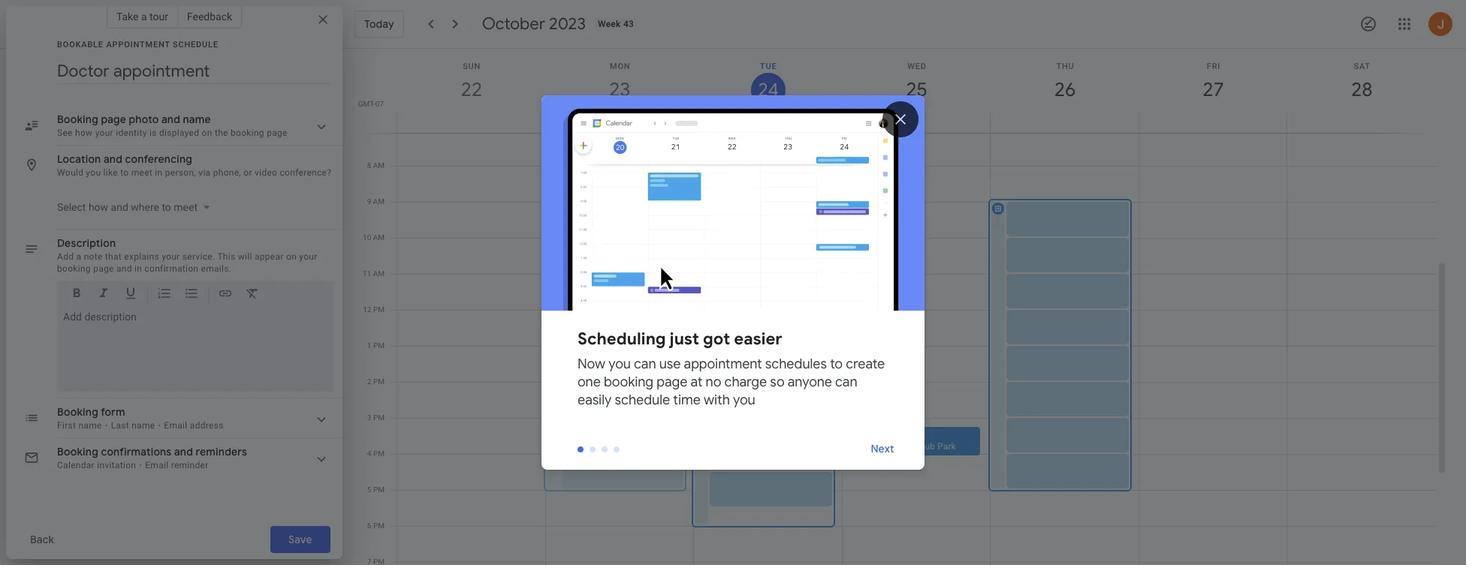 Task type: locate. For each thing, give the bounding box(es) containing it.
one
[[578, 374, 601, 391]]

today
[[364, 17, 394, 31]]

would
[[57, 167, 83, 178]]

page inside scheduling just got easier now you can use appointment schedules to create one booking page at no charge so anyone can easily schedule time with you
[[657, 374, 687, 391]]

column header
[[397, 49, 546, 133], [545, 49, 694, 133], [693, 49, 842, 133], [842, 49, 991, 133], [990, 49, 1139, 133], [1139, 49, 1288, 133], [1287, 49, 1436, 133]]

description
[[57, 237, 116, 250]]

pm right 1
[[373, 342, 385, 350]]

0 horizontal spatial page
[[93, 264, 114, 274]]

Description text field
[[63, 311, 327, 386]]

8
[[367, 161, 371, 170]]

description add a note that explains your service. this will appear on your booking page and in confirmation emails.
[[57, 237, 317, 274]]

2 pm
[[367, 378, 385, 386]]

and up the like
[[104, 152, 122, 166]]

pm right 2 at bottom
[[373, 378, 385, 386]]

next button
[[858, 431, 907, 467]]

9 am
[[367, 198, 385, 206]]

and inside description add a note that explains your service. this will appear on your booking page and in confirmation emails.
[[116, 264, 132, 274]]

1 horizontal spatial booking
[[604, 374, 653, 391]]

booking inside scheduling just got easier now you can use appointment schedules to create one booking page at no charge so anyone can easily schedule time with you
[[604, 374, 653, 391]]

page
[[93, 264, 114, 274], [657, 374, 687, 391]]

2 vertical spatial you
[[733, 392, 755, 409]]

pm right "5"
[[373, 486, 385, 494]]

club
[[917, 442, 935, 452]]

0 vertical spatial page
[[93, 264, 114, 274]]

booking down add
[[57, 264, 91, 274]]

0 horizontal spatial in
[[134, 264, 142, 274]]

confirmation
[[145, 264, 198, 274]]

onboarding progress slider
[[578, 446, 584, 453], [590, 446, 596, 453], [602, 446, 608, 453], [614, 446, 620, 453]]

0 vertical spatial and
[[104, 152, 122, 166]]

now
[[578, 356, 605, 373]]

so
[[770, 374, 785, 391]]

2 am from the top
[[373, 161, 385, 170]]

5 am from the top
[[373, 270, 385, 278]]

1 horizontal spatial can
[[835, 374, 857, 391]]

7 column header from the left
[[1287, 49, 1436, 133]]

0 horizontal spatial your
[[162, 252, 180, 262]]

remove formatting image
[[245, 286, 260, 303]]

schedule
[[173, 40, 218, 50]]

0 horizontal spatial can
[[634, 356, 656, 373]]

time
[[673, 392, 701, 409]]

in
[[155, 167, 163, 178], [134, 264, 142, 274]]

am
[[373, 125, 385, 134], [373, 161, 385, 170], [373, 198, 385, 206], [373, 234, 385, 242], [373, 270, 385, 278]]

october 2023
[[482, 14, 586, 35]]

1 vertical spatial booking
[[604, 374, 653, 391]]

pm right 6
[[373, 522, 385, 530]]

5 pm from the top
[[373, 450, 385, 458]]

am right 10
[[373, 234, 385, 242]]

3 am from the top
[[373, 198, 385, 206]]

3 pm from the top
[[373, 378, 385, 386]]

6 pm from the top
[[373, 486, 385, 494]]

easily
[[578, 392, 612, 409]]

1 vertical spatial to
[[830, 356, 843, 373]]

scheduling
[[578, 329, 666, 350]]

a
[[141, 11, 147, 23], [76, 252, 81, 262]]

1 horizontal spatial a
[[141, 11, 147, 23]]

page down that
[[93, 264, 114, 274]]

3:15pm
[[848, 442, 879, 452]]

you down scheduling
[[609, 356, 631, 373]]

am right 8
[[373, 161, 385, 170]]

can down create
[[835, 374, 857, 391]]

1 column header from the left
[[397, 49, 546, 133]]

booking for just
[[604, 374, 653, 391]]

emails.
[[201, 264, 231, 274]]

add
[[57, 252, 74, 262]]

page inside description add a note that explains your service. this will appear on your booking page and in confirmation emails.
[[93, 264, 114, 274]]

2023
[[549, 14, 586, 35]]

4 column header from the left
[[842, 49, 991, 133]]

take a tour
[[116, 11, 168, 23]]

5 pm
[[367, 486, 385, 494]]

1 vertical spatial and
[[116, 264, 132, 274]]

0 vertical spatial to
[[120, 167, 129, 178]]

to
[[120, 167, 129, 178], [830, 356, 843, 373]]

week 43
[[598, 19, 634, 29]]

video
[[255, 167, 277, 178]]

person,
[[165, 167, 196, 178]]

1 horizontal spatial your
[[299, 252, 317, 262]]

pm
[[373, 306, 385, 314], [373, 342, 385, 350], [373, 378, 385, 386], [373, 414, 385, 422], [373, 450, 385, 458], [373, 486, 385, 494], [373, 522, 385, 530]]

today button
[[354, 11, 404, 38]]

9
[[367, 198, 371, 206]]

will
[[238, 252, 252, 262]]

meet
[[131, 167, 153, 178]]

1 vertical spatial a
[[76, 252, 81, 262]]

am right 7
[[373, 125, 385, 134]]

07
[[375, 100, 384, 108]]

grid containing weekly meeting
[[348, 49, 1448, 566]]

pm for 1 pm
[[373, 342, 385, 350]]

1 horizontal spatial page
[[657, 374, 687, 391]]

am for 8 am
[[373, 161, 385, 170]]

booking up schedule
[[604, 374, 653, 391]]

4 onboarding progress slider from the left
[[614, 446, 620, 453]]

1 vertical spatial can
[[835, 374, 857, 391]]

7 am
[[367, 125, 385, 134]]

4 pm from the top
[[373, 414, 385, 422]]

0 horizontal spatial a
[[76, 252, 81, 262]]

am for 10 am
[[373, 234, 385, 242]]

schedule
[[615, 392, 670, 409]]

to inside scheduling just got easier now you can use appointment schedules to create one booking page at no charge so anyone can easily schedule time with you
[[830, 356, 843, 373]]

can
[[634, 356, 656, 373], [835, 374, 857, 391]]

am right 11
[[373, 270, 385, 278]]

just
[[670, 329, 699, 350]]

a right add
[[76, 252, 81, 262]]

,
[[879, 442, 880, 452]]

and
[[104, 152, 122, 166], [116, 264, 132, 274]]

bookable
[[57, 40, 104, 50]]

pm right 4
[[373, 450, 385, 458]]

2 pm from the top
[[373, 342, 385, 350]]

page for description
[[93, 264, 114, 274]]

create
[[846, 356, 885, 373]]

in down conferencing
[[155, 167, 163, 178]]

1 pm from the top
[[373, 306, 385, 314]]

you left the like
[[86, 167, 101, 178]]

pm for 2 pm
[[373, 378, 385, 386]]

5 column header from the left
[[990, 49, 1139, 133]]

page down use at left
[[657, 374, 687, 391]]

1 vertical spatial in
[[134, 264, 142, 274]]

1 vertical spatial page
[[657, 374, 687, 391]]

your
[[162, 252, 180, 262], [299, 252, 317, 262]]

pm right '12'
[[373, 306, 385, 314]]

1
[[367, 342, 371, 350]]

grid
[[348, 49, 1448, 566]]

0 horizontal spatial you
[[86, 167, 101, 178]]

2 onboarding progress slider from the left
[[590, 446, 596, 453]]

0 vertical spatial a
[[141, 11, 147, 23]]

use
[[659, 356, 681, 373]]

0 vertical spatial in
[[155, 167, 163, 178]]

like
[[103, 167, 118, 178]]

1 onboarding progress slider from the left
[[578, 446, 584, 453]]

a left tour
[[141, 11, 147, 23]]

can left use at left
[[634, 356, 656, 373]]

1 horizontal spatial in
[[155, 167, 163, 178]]

4 am from the top
[[373, 234, 385, 242]]

1 horizontal spatial to
[[830, 356, 843, 373]]

in down the explains
[[134, 264, 142, 274]]

booking inside description add a note that explains your service. this will appear on your booking page and in confirmation emails.
[[57, 264, 91, 274]]

underline image
[[123, 286, 138, 303]]

to left create
[[830, 356, 843, 373]]

italic image
[[96, 286, 111, 303]]

0 horizontal spatial booking
[[57, 264, 91, 274]]

to right the like
[[120, 167, 129, 178]]

1 vertical spatial you
[[609, 356, 631, 373]]

you down charge on the bottom of page
[[733, 392, 755, 409]]

booking
[[57, 264, 91, 274], [604, 374, 653, 391]]

and down that
[[116, 264, 132, 274]]

0 vertical spatial you
[[86, 167, 101, 178]]

Add title text field
[[57, 60, 330, 83]]

weekly meeting 3:15pm , country club park
[[848, 430, 956, 452]]

pm right 3
[[373, 414, 385, 422]]

0 vertical spatial booking
[[57, 264, 91, 274]]

6
[[367, 522, 371, 530]]

0 horizontal spatial to
[[120, 167, 129, 178]]

your right 'on'
[[299, 252, 317, 262]]

am right 9
[[373, 198, 385, 206]]

1 am from the top
[[373, 125, 385, 134]]

7 pm from the top
[[373, 522, 385, 530]]

your up the confirmation
[[162, 252, 180, 262]]



Task type: describe. For each thing, give the bounding box(es) containing it.
43
[[623, 19, 634, 29]]

easier
[[734, 329, 782, 350]]

park
[[937, 442, 956, 452]]

note
[[84, 252, 103, 262]]

next
[[871, 442, 894, 456]]

1 pm
[[367, 342, 385, 350]]

2 column header from the left
[[545, 49, 694, 133]]

pm for 12 pm
[[373, 306, 385, 314]]

a inside button
[[141, 11, 147, 23]]

3
[[367, 414, 371, 422]]

feedback
[[187, 11, 232, 23]]

scheduling just got easier now you can use appointment schedules to create one booking page at no charge so anyone can easily schedule time with you
[[578, 329, 885, 409]]

booking for add
[[57, 264, 91, 274]]

2 horizontal spatial you
[[733, 392, 755, 409]]

take a tour button
[[107, 5, 178, 29]]

11
[[363, 270, 371, 278]]

am for 9 am
[[373, 198, 385, 206]]

formatting options toolbar
[[57, 281, 333, 312]]

conference?
[[280, 167, 331, 178]]

week
[[598, 19, 621, 29]]

1 horizontal spatial you
[[609, 356, 631, 373]]

meeting
[[879, 430, 913, 441]]

take
[[116, 11, 139, 23]]

7
[[367, 125, 371, 134]]

schedules
[[765, 356, 827, 373]]

appear
[[255, 252, 284, 262]]

10
[[363, 234, 371, 242]]

11 am
[[363, 270, 385, 278]]

am for 11 am
[[373, 270, 385, 278]]

3 column header from the left
[[693, 49, 842, 133]]

5
[[367, 486, 371, 494]]

bookable appointment schedule
[[57, 40, 218, 50]]

phone,
[[213, 167, 241, 178]]

or
[[244, 167, 252, 178]]

appointment
[[684, 356, 762, 373]]

2
[[367, 378, 371, 386]]

6 column header from the left
[[1139, 49, 1288, 133]]

you inside location and conferencing would you like to meet in person, via phone, or video conference?
[[86, 167, 101, 178]]

location and conferencing would you like to meet in person, via phone, or video conference?
[[57, 152, 331, 178]]

4
[[367, 450, 371, 458]]

conferencing
[[125, 152, 192, 166]]

2 your from the left
[[299, 252, 317, 262]]

at
[[691, 374, 703, 391]]

3 pm
[[367, 414, 385, 422]]

country
[[883, 442, 914, 452]]

3 onboarding progress slider from the left
[[602, 446, 608, 453]]

pm for 5 pm
[[373, 486, 385, 494]]

12 pm
[[363, 306, 385, 314]]

4 pm
[[367, 450, 385, 458]]

no
[[706, 374, 721, 391]]

on
[[286, 252, 297, 262]]

location
[[57, 152, 101, 166]]

6 pm
[[367, 522, 385, 530]]

that
[[105, 252, 122, 262]]

to inside location and conferencing would you like to meet in person, via phone, or video conference?
[[120, 167, 129, 178]]

feedback button
[[178, 5, 242, 29]]

pm for 4 pm
[[373, 450, 385, 458]]

explains
[[124, 252, 159, 262]]

october
[[482, 14, 545, 35]]

12
[[363, 306, 371, 314]]

service.
[[182, 252, 215, 262]]

anyone
[[788, 374, 832, 391]]

and inside location and conferencing would you like to meet in person, via phone, or video conference?
[[104, 152, 122, 166]]

in inside description add a note that explains your service. this will appear on your booking page and in confirmation emails.
[[134, 264, 142, 274]]

weekly
[[848, 430, 877, 441]]

10 am
[[363, 234, 385, 242]]

pm for 3 pm
[[373, 414, 385, 422]]

page for scheduling
[[657, 374, 687, 391]]

1 your from the left
[[162, 252, 180, 262]]

gmt-07
[[358, 100, 384, 108]]

tour
[[149, 11, 168, 23]]

8 am
[[367, 161, 385, 170]]

back button
[[18, 526, 66, 554]]

bold image
[[69, 286, 84, 303]]

0 vertical spatial can
[[634, 356, 656, 373]]

a inside description add a note that explains your service. this will appear on your booking page and in confirmation emails.
[[76, 252, 81, 262]]

in inside location and conferencing would you like to meet in person, via phone, or video conference?
[[155, 167, 163, 178]]

am for 7 am
[[373, 125, 385, 134]]

back
[[30, 533, 54, 547]]

numbered list image
[[157, 286, 172, 303]]

got
[[703, 329, 730, 350]]

pm for 6 pm
[[373, 522, 385, 530]]

charge
[[724, 374, 767, 391]]

this
[[217, 252, 235, 262]]

appointment
[[106, 40, 170, 50]]

with
[[704, 392, 730, 409]]

via
[[198, 167, 211, 178]]

bulleted list image
[[184, 286, 199, 303]]

gmt-
[[358, 100, 375, 108]]

insert link image
[[218, 286, 233, 303]]



Task type: vqa. For each thing, say whether or not it's contained in the screenshot.
the 3:15pm
yes



